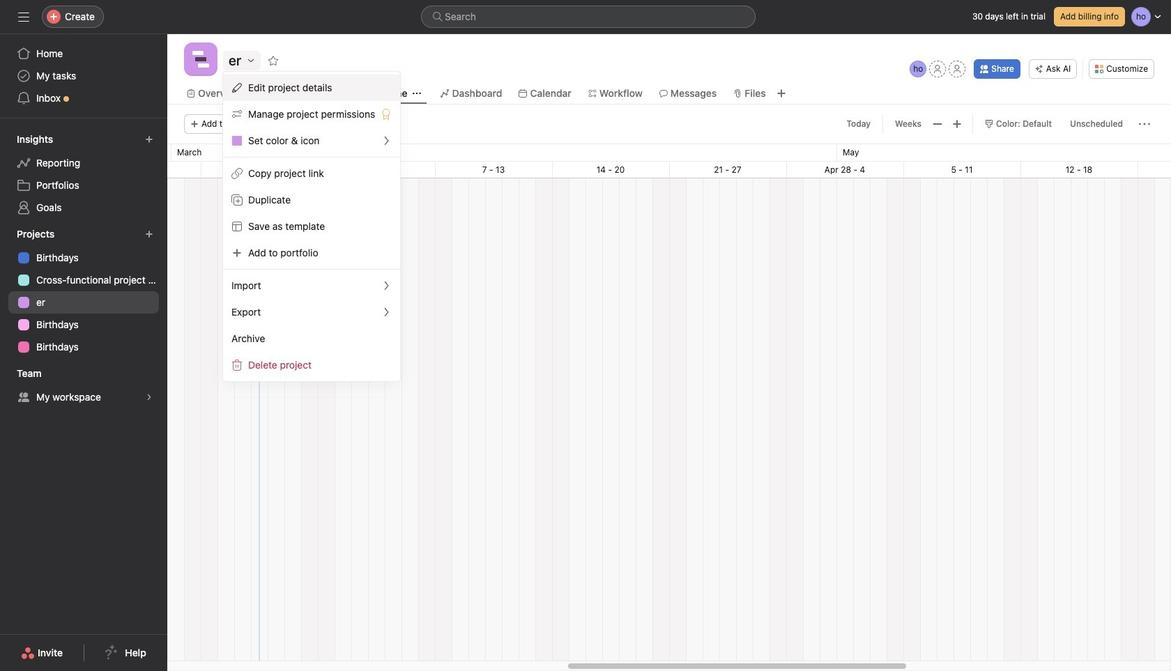 Task type: vqa. For each thing, say whether or not it's contained in the screenshot.
Got
no



Task type: describe. For each thing, give the bounding box(es) containing it.
new insights image
[[145, 135, 153, 144]]

teams element
[[0, 361, 167, 412]]

add to starred image
[[268, 55, 279, 66]]

more actions image
[[1140, 119, 1151, 130]]

insights element
[[0, 127, 167, 222]]

new project or portfolio image
[[145, 230, 153, 239]]

zoom in image
[[952, 119, 963, 130]]

add tab image
[[776, 88, 787, 99]]



Task type: locate. For each thing, give the bounding box(es) containing it.
hide sidebar image
[[18, 11, 29, 22]]

menu item
[[223, 75, 401, 101]]

timeline image
[[193, 51, 209, 68]]

global element
[[0, 34, 167, 118]]

zoom out image
[[933, 119, 944, 130]]

see details, my workspace image
[[145, 393, 153, 402]]

list box
[[421, 6, 756, 28]]

projects element
[[0, 222, 167, 361]]

tab actions image
[[413, 89, 422, 98]]

manage project members image
[[911, 61, 927, 77]]



